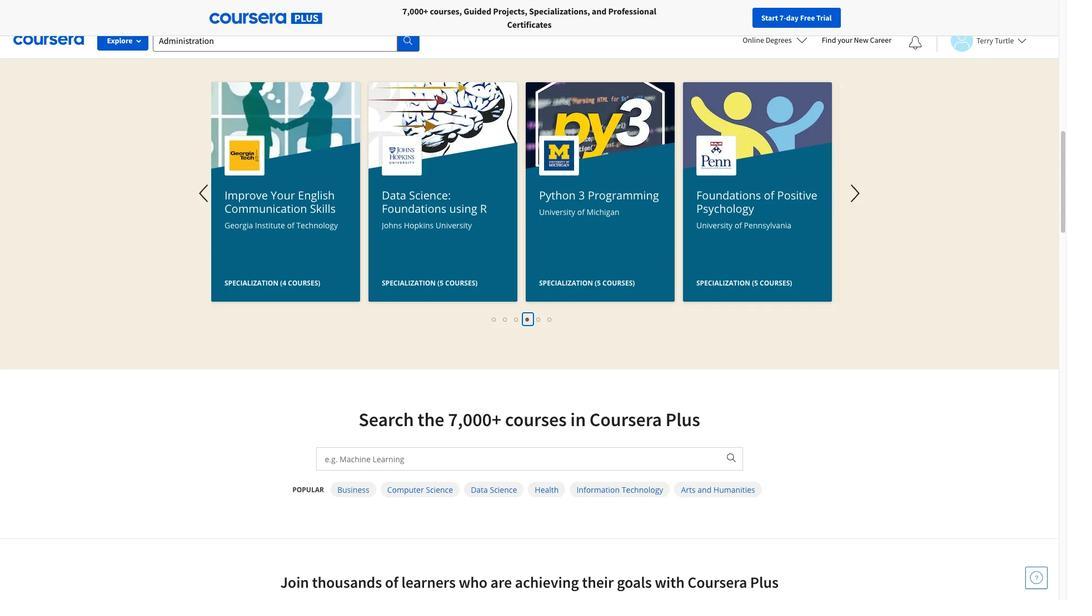 Task type: describe. For each thing, give the bounding box(es) containing it.
of inside python 3 programming university of michigan
[[577, 207, 585, 217]]

your
[[838, 35, 853, 45]]

start 7-day free trial
[[762, 13, 832, 23]]

projects,
[[493, 6, 528, 17]]

arts and humanities
[[681, 485, 756, 495]]

1 horizontal spatial 7,000+
[[448, 408, 502, 432]]

1 button
[[489, 313, 500, 326]]

your
[[271, 188, 295, 203]]

health
[[535, 485, 559, 495]]

positive
[[777, 188, 818, 203]]

python 3 programming. university of michigan. specialization (5 courses) element
[[526, 82, 675, 388]]

business
[[337, 485, 370, 495]]

science for computer science
[[426, 485, 453, 495]]

(5 for r
[[437, 279, 443, 288]]

of left learners
[[385, 573, 399, 593]]

courses) for skills
[[288, 279, 320, 288]]

5 button
[[534, 313, 545, 326]]

using
[[449, 201, 477, 216]]

1 horizontal spatial plus
[[705, 27, 750, 58]]

for
[[240, 6, 252, 17]]

online degrees
[[743, 35, 792, 45]]

can
[[454, 27, 491, 58]]

what
[[352, 27, 405, 58]]

data science: foundations using r johns hopkins university
[[382, 188, 487, 231]]

join thousands of learners who are achieving their goals with coursera plus
[[280, 573, 779, 593]]

find your new career
[[822, 35, 892, 45]]

of inside improve your english communication skills georgia institute of technology
[[287, 220, 294, 231]]

next slide image
[[842, 180, 869, 207]]

data for science:
[[382, 188, 406, 203]]

previous slide image
[[191, 180, 218, 207]]

certificates
[[507, 19, 552, 30]]

5
[[537, 314, 541, 325]]

specialization for psychology
[[696, 279, 750, 288]]

psychology
[[696, 201, 754, 216]]

improve your english communication skills. georgia institute of technology. specialization (4 courses) element
[[211, 82, 360, 388]]

6
[[548, 314, 552, 325]]

information technology button
[[570, 482, 670, 498]]

Search the 7,000+ courses in Coursera Plus text field
[[317, 448, 719, 470]]

arts
[[681, 485, 696, 495]]

explore button
[[97, 31, 148, 51]]

goals
[[617, 573, 652, 593]]

turtle
[[995, 35, 1015, 45]]

3 inside button
[[515, 314, 519, 325]]

achieving
[[515, 573, 579, 593]]

of left positive
[[764, 188, 775, 203]]

1 horizontal spatial with
[[655, 573, 685, 593]]

improve
[[224, 188, 268, 203]]

programming
[[588, 188, 659, 203]]

data for science
[[471, 485, 488, 495]]

2 button
[[500, 313, 511, 326]]

their
[[582, 573, 614, 593]]

arts and humanities button
[[675, 482, 762, 498]]

technology inside improve your english communication skills georgia institute of technology
[[296, 220, 338, 231]]

4 button
[[522, 313, 534, 326]]

hopkins
[[404, 220, 434, 231]]

career
[[871, 35, 892, 45]]

and inside 7,000+ courses, guided projects, specializations, and professional certificates
[[592, 6, 607, 17]]

day
[[787, 13, 799, 23]]

2
[[504, 314, 508, 325]]

python 3 programming university of michigan
[[539, 188, 659, 217]]

and inside button
[[698, 485, 712, 495]]

specialization (5 courses) for psychology
[[696, 279, 792, 288]]

courses) for r
[[445, 279, 478, 288]]

data science button
[[464, 482, 524, 498]]

information technology
[[577, 485, 664, 495]]

specializations,
[[529, 6, 590, 17]]

online
[[743, 35, 765, 45]]

skills
[[310, 201, 336, 216]]

search
[[359, 408, 414, 432]]

for governments
[[240, 6, 304, 17]]

computer science button
[[381, 482, 460, 498]]

specialization (4 courses)
[[224, 279, 320, 288]]

humanities
[[714, 485, 756, 495]]

pennsylvania
[[744, 220, 792, 231]]

communication
[[224, 201, 307, 216]]

computer
[[387, 485, 424, 495]]

coursera plus image
[[209, 13, 322, 24]]

show notifications image
[[909, 36, 923, 49]]

banner navigation
[[9, 0, 313, 31]]

see
[[310, 27, 348, 58]]

johns
[[382, 220, 402, 231]]

foundations of positive psychology university of pennsylvania
[[696, 188, 818, 231]]

specialization (5 courses) for university
[[539, 279, 635, 288]]

universities
[[177, 6, 222, 17]]

7-
[[780, 13, 787, 23]]

institute
[[255, 220, 285, 231]]

information
[[577, 485, 620, 495]]

learners
[[402, 573, 456, 593]]

michigan
[[587, 207, 620, 217]]

computer science
[[387, 485, 453, 495]]

online degrees button
[[734, 28, 817, 52]]

technology inside button
[[622, 485, 664, 495]]



Task type: locate. For each thing, give the bounding box(es) containing it.
and right the arts
[[698, 485, 712, 495]]

foundations up hopkins
[[382, 201, 446, 216]]

None search field
[[153, 29, 420, 51]]

data science
[[471, 485, 517, 495]]

university down using
[[436, 220, 472, 231]]

guided
[[464, 6, 492, 17]]

english
[[298, 188, 335, 203]]

3 courses) from the left
[[603, 279, 635, 288]]

courses) inside improve your english communication skills. georgia institute of technology. specialization (4 courses) element
[[288, 279, 320, 288]]

improve your english communication skills georgia institute of technology
[[224, 188, 338, 231]]

search the 7,000+ courses in coursera plus
[[359, 408, 700, 432]]

start 7-day free trial button
[[753, 8, 841, 28]]

2 (5 from the left
[[595, 279, 601, 288]]

with
[[555, 27, 602, 58], [655, 573, 685, 593]]

learn
[[496, 27, 550, 58]]

1 vertical spatial and
[[698, 485, 712, 495]]

0 vertical spatial 3
[[579, 188, 585, 203]]

4
[[526, 314, 530, 325]]

science
[[426, 485, 453, 495], [490, 485, 517, 495]]

2 horizontal spatial university
[[696, 220, 733, 231]]

0 horizontal spatial science
[[426, 485, 453, 495]]

1 horizontal spatial university
[[539, 207, 575, 217]]

find
[[822, 35, 837, 45]]

free
[[801, 13, 815, 23]]

r
[[480, 201, 487, 216]]

3 right python
[[579, 188, 585, 203]]

1 horizontal spatial specialization (5 courses)
[[539, 279, 635, 288]]

What do you want to learn? text field
[[153, 29, 398, 51]]

specialization for using
[[382, 279, 436, 288]]

1 vertical spatial plus
[[666, 408, 700, 432]]

courses) inside data science: foundations using r. johns hopkins university. specialization (5 courses) element
[[445, 279, 478, 288]]

data science: foundations using r. johns hopkins university. specialization (5 courses) element
[[368, 82, 517, 388]]

georgia
[[224, 220, 253, 231]]

2 horizontal spatial plus
[[751, 573, 779, 593]]

1 (5 from the left
[[437, 279, 443, 288]]

university inside foundations of positive psychology university of pennsylvania
[[696, 220, 733, 231]]

data
[[382, 188, 406, 203], [471, 485, 488, 495]]

data inside button
[[471, 485, 488, 495]]

governments
[[254, 6, 304, 17]]

0 vertical spatial with
[[555, 27, 602, 58]]

help center image
[[1030, 572, 1044, 585]]

4 specialization from the left
[[696, 279, 750, 288]]

start
[[762, 13, 779, 23]]

coursera
[[606, 27, 700, 58], [590, 408, 662, 432], [688, 573, 747, 593]]

terry
[[977, 35, 994, 45]]

1 horizontal spatial (5
[[595, 279, 601, 288]]

1 horizontal spatial 3
[[579, 188, 585, 203]]

0 horizontal spatial foundations
[[382, 201, 446, 216]]

health button
[[528, 482, 566, 498]]

foundations of positive psychology . university of pennsylvania. specialization (5 courses) element
[[683, 82, 832, 388]]

data up 'johns'
[[382, 188, 406, 203]]

foundations inside foundations of positive psychology university of pennsylvania
[[696, 188, 761, 203]]

of right institute
[[287, 220, 294, 231]]

plus
[[705, 27, 750, 58], [666, 408, 700, 432], [751, 573, 779, 593]]

university down python
[[539, 207, 575, 217]]

terry turtle button
[[937, 29, 1027, 51]]

science down search the 7,000+ courses in coursera plus text box
[[490, 485, 517, 495]]

3 specialization from the left
[[539, 279, 593, 288]]

0 horizontal spatial (5
[[437, 279, 443, 288]]

courses,
[[430, 6, 462, 17]]

courses) for university
[[760, 279, 792, 288]]

specialization (5 courses)
[[382, 279, 478, 288], [539, 279, 635, 288], [696, 279, 792, 288]]

popular
[[293, 485, 324, 495]]

1
[[492, 314, 497, 325]]

technology right information on the right bottom of the page
[[622, 485, 664, 495]]

professional
[[609, 6, 657, 17]]

of down psychology
[[735, 220, 742, 231]]

list containing 1
[[217, 313, 828, 326]]

6 button
[[545, 313, 556, 326]]

0 horizontal spatial specialization (5 courses)
[[382, 279, 478, 288]]

universities link
[[160, 0, 227, 22]]

7,000+
[[403, 6, 428, 17], [448, 408, 502, 432]]

(5 for of
[[595, 279, 601, 288]]

2 specialization (5 courses) from the left
[[539, 279, 635, 288]]

data inside the data science: foundations using r johns hopkins university
[[382, 188, 406, 203]]

3 specialization (5 courses) from the left
[[696, 279, 792, 288]]

0 horizontal spatial data
[[382, 188, 406, 203]]

courses) for of
[[603, 279, 635, 288]]

terry turtle
[[977, 35, 1015, 45]]

0 vertical spatial technology
[[296, 220, 338, 231]]

0 vertical spatial plus
[[705, 27, 750, 58]]

(5 for university
[[752, 279, 758, 288]]

0 horizontal spatial 3
[[515, 314, 519, 325]]

7,000+ right the
[[448, 408, 502, 432]]

with right goals
[[655, 573, 685, 593]]

foundations inside the data science: foundations using r johns hopkins university
[[382, 201, 446, 216]]

3 button
[[511, 313, 522, 326]]

0 vertical spatial 7,000+
[[403, 6, 428, 17]]

courses) inside foundations of positive psychology . university of pennsylvania. specialization (5 courses) element
[[760, 279, 792, 288]]

science right the 'computer'
[[426, 485, 453, 495]]

1 vertical spatial coursera
[[590, 408, 662, 432]]

3
[[579, 188, 585, 203], [515, 314, 519, 325]]

0 vertical spatial data
[[382, 188, 406, 203]]

(4
[[280, 279, 286, 288]]

find your new career link
[[817, 33, 897, 47]]

2 science from the left
[[490, 485, 517, 495]]

new
[[854, 35, 869, 45]]

1 horizontal spatial technology
[[622, 485, 664, 495]]

of
[[764, 188, 775, 203], [577, 207, 585, 217], [287, 220, 294, 231], [735, 220, 742, 231], [385, 573, 399, 593]]

3 left 4 button
[[515, 314, 519, 325]]

0 vertical spatial coursera
[[606, 27, 700, 58]]

you
[[410, 27, 449, 58]]

coursera image
[[13, 31, 84, 49]]

data down search the 7,000+ courses in coursera plus text box
[[471, 485, 488, 495]]

specialization for communication
[[224, 279, 278, 288]]

2 horizontal spatial (5
[[752, 279, 758, 288]]

3 (5 from the left
[[752, 279, 758, 288]]

1 horizontal spatial data
[[471, 485, 488, 495]]

7,000+ inside 7,000+ courses, guided projects, specializations, and professional certificates
[[403, 6, 428, 17]]

7,000+ left courses,
[[403, 6, 428, 17]]

2 horizontal spatial specialization (5 courses)
[[696, 279, 792, 288]]

1 specialization from the left
[[224, 279, 278, 288]]

foundations up pennsylvania in the right top of the page
[[696, 188, 761, 203]]

thousands
[[312, 573, 382, 593]]

0 horizontal spatial university
[[436, 220, 472, 231]]

in
[[571, 408, 586, 432]]

1 vertical spatial 7,000+
[[448, 408, 502, 432]]

3 inside python 3 programming university of michigan
[[579, 188, 585, 203]]

join
[[280, 573, 309, 593]]

1 vertical spatial 3
[[515, 314, 519, 325]]

university inside the data science: foundations using r johns hopkins university
[[436, 220, 472, 231]]

2 courses) from the left
[[445, 279, 478, 288]]

2 specialization from the left
[[382, 279, 436, 288]]

are
[[491, 573, 512, 593]]

technology
[[296, 220, 338, 231], [622, 485, 664, 495]]

2 vertical spatial coursera
[[688, 573, 747, 593]]

specialization for university
[[539, 279, 593, 288]]

university inside python 3 programming university of michigan
[[539, 207, 575, 217]]

university down psychology
[[696, 220, 733, 231]]

who
[[459, 573, 488, 593]]

science for data science
[[490, 485, 517, 495]]

1 horizontal spatial science
[[490, 485, 517, 495]]

of left michigan
[[577, 207, 585, 217]]

and left professional
[[592, 6, 607, 17]]

list
[[217, 313, 828, 326]]

1 courses) from the left
[[288, 279, 320, 288]]

0 horizontal spatial and
[[592, 6, 607, 17]]

1 horizontal spatial and
[[698, 485, 712, 495]]

0 horizontal spatial 7,000+
[[403, 6, 428, 17]]

1 vertical spatial technology
[[622, 485, 664, 495]]

business button
[[331, 482, 376, 498]]

trial
[[817, 13, 832, 23]]

python
[[539, 188, 576, 203]]

degrees
[[766, 35, 792, 45]]

specialization (5 courses) for using
[[382, 279, 478, 288]]

2 vertical spatial plus
[[751, 573, 779, 593]]

0 horizontal spatial technology
[[296, 220, 338, 231]]

specialization
[[224, 279, 278, 288], [382, 279, 436, 288], [539, 279, 593, 288], [696, 279, 750, 288]]

1 science from the left
[[426, 485, 453, 495]]

the
[[418, 408, 445, 432]]

courses) inside "python 3 programming. university of michigan. specialization (5 courses)" element
[[603, 279, 635, 288]]

7,000+ courses, guided projects, specializations, and professional certificates
[[403, 6, 657, 30]]

courses
[[505, 408, 567, 432]]

4 courses) from the left
[[760, 279, 792, 288]]

science:
[[409, 188, 451, 203]]

1 vertical spatial with
[[655, 573, 685, 593]]

explore
[[107, 36, 133, 46]]

technology down skills
[[296, 220, 338, 231]]

0 horizontal spatial plus
[[666, 408, 700, 432]]

0 horizontal spatial with
[[555, 27, 602, 58]]

1 vertical spatial data
[[471, 485, 488, 495]]

1 horizontal spatial foundations
[[696, 188, 761, 203]]

see what you can learn with coursera plus
[[310, 27, 750, 58]]

university
[[539, 207, 575, 217], [436, 220, 472, 231], [696, 220, 733, 231]]

1 specialization (5 courses) from the left
[[382, 279, 478, 288]]

with down specializations,
[[555, 27, 602, 58]]

0 vertical spatial and
[[592, 6, 607, 17]]



Task type: vqa. For each thing, say whether or not it's contained in the screenshot.


